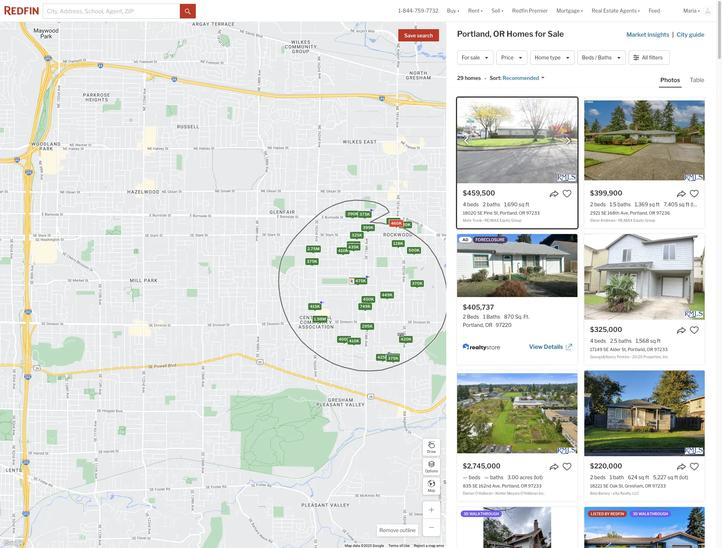 Task type: vqa. For each thing, say whether or not it's contained in the screenshot.
Real
yes



Task type: locate. For each thing, give the bounding box(es) containing it.
2 equity from the left
[[633, 219, 644, 223]]

▾ right mortgage
[[581, 8, 583, 14]]

map down options
[[428, 489, 435, 493]]

or for $2,745,000
[[521, 484, 527, 489]]

sq right "1,690"
[[519, 202, 524, 208]]

1 horizontal spatial favorite button checkbox
[[690, 463, 699, 472]]

97233 up inc
[[654, 347, 668, 353]]

st, inside 18020 se pine st, portland, or 97233 mark trunk • re/max equity group
[[494, 211, 499, 216]]

162nd
[[479, 484, 491, 489]]

mark
[[463, 219, 472, 223]]

2 up 2921 on the top of page
[[590, 202, 593, 208]]

▾ right buy
[[457, 8, 460, 14]]

0 horizontal spatial 4
[[463, 202, 466, 208]]

photo of 835 se 162nd ave, portland, or 97233 image
[[457, 371, 578, 457]]

4 up the 17149 on the bottom
[[590, 338, 594, 344]]

2 beds
[[590, 202, 606, 208], [590, 475, 606, 481]]

1,369 sq ft
[[635, 202, 660, 208]]

(lot) right "acres"
[[534, 475, 543, 481]]

• for $399,900
[[616, 219, 618, 223]]

photo of 18221 se oak st, gresham, or 97233 image
[[584, 371, 705, 457]]

2 horizontal spatial (lot)
[[691, 202, 700, 208]]

20/20
[[632, 355, 643, 360]]

se inside 18020 se pine st, portland, or 97233 mark trunk • re/max equity group
[[477, 211, 483, 216]]

group for $459,500
[[511, 219, 522, 223]]

se inside the '2921 se 168th ave, portland, or 97236 steve andrews • re/max equity group'
[[601, 211, 607, 216]]

• for $2,745,000
[[494, 492, 495, 496]]

97233 for $325,000
[[654, 347, 668, 353]]

feed button
[[645, 0, 679, 22]]

ft right 1,568
[[657, 338, 661, 344]]

0 horizontal spatial 375k
[[307, 259, 317, 264]]

4 beds up 18020
[[463, 202, 479, 208]]

4 up 18020
[[463, 202, 466, 208]]

97233 down 5,227 at the right
[[652, 484, 666, 489]]

ave, for $399,900
[[621, 211, 629, 216]]

rent ▾ button
[[464, 0, 487, 22]]

0 vertical spatial 4
[[463, 202, 466, 208]]

• left 20/20
[[630, 355, 632, 360]]

18221
[[590, 484, 602, 489]]

se inside 17149 se alder st, portland, or 97233 george&nancy perkins • 20/20 properties, inc
[[603, 347, 609, 353]]

1 horizontal spatial favorite button image
[[690, 189, 699, 199]]

2 re/max from the left
[[618, 219, 633, 223]]

beds for $325,000
[[595, 338, 606, 344]]

0 horizontal spatial 410k
[[338, 248, 348, 253]]

1 3d walkthrough from the left
[[464, 512, 499, 517]]

equity for $399,900
[[633, 219, 644, 223]]

st, inside 17149 se alder st, portland, or 97233 george&nancy perkins • 20/20 properties, inc
[[622, 347, 627, 353]]

2 vertical spatial favorite button checkbox
[[562, 463, 572, 472]]

3d right redfin at the bottom of page
[[633, 512, 638, 517]]

435k
[[348, 245, 359, 250]]

0 vertical spatial st,
[[494, 211, 499, 216]]

• inside the '2921 se 168th ave, portland, or 97236 steve andrews • re/max equity group'
[[616, 219, 618, 223]]

favorite button image for $220,000
[[690, 463, 699, 472]]

se for $2,745,000
[[472, 484, 478, 489]]

equity inside the '2921 se 168th ave, portland, or 97236 steve andrews • re/max equity group'
[[633, 219, 644, 223]]

1 horizontal spatial ave,
[[621, 211, 629, 216]]

6 ▾ from the left
[[698, 8, 700, 14]]

2 3d walkthrough from the left
[[633, 512, 668, 517]]

375k
[[360, 212, 370, 217], [307, 259, 317, 264], [388, 356, 399, 361]]

re/max inside 18020 se pine st, portland, or 97233 mark trunk • re/max equity group
[[485, 219, 499, 223]]

portland, down "1,690"
[[500, 211, 518, 216]]

favorite button image
[[690, 326, 699, 335], [562, 463, 572, 472], [690, 463, 699, 472]]

2 2 beds from the top
[[590, 475, 606, 481]]

re/max down 168th
[[618, 219, 633, 223]]

1 horizontal spatial —
[[484, 475, 489, 481]]

ave, for $2,745,000
[[492, 484, 501, 489]]

st, up perkins
[[622, 347, 627, 353]]

beds up 18221 in the bottom right of the page
[[594, 475, 606, 481]]

5 ▾ from the left
[[638, 8, 640, 14]]

favorite button checkbox
[[562, 189, 572, 199], [690, 463, 699, 472]]

• for $459,500
[[483, 219, 484, 223]]

▾ right rent
[[481, 8, 483, 14]]

photo of 17149 se alder st, portland, or 97233 image
[[584, 234, 705, 320]]

1 vertical spatial 410k
[[349, 339, 359, 344]]

1 horizontal spatial o'halloran
[[521, 492, 538, 496]]

sq for $220,000
[[639, 475, 644, 481]]

price button
[[497, 50, 527, 65]]

• inside 835 se 162nd ave, portland, or 97233 darren o'halloran • kohler meyers o'halloran inc.
[[494, 492, 495, 496]]

2 — from the left
[[484, 475, 489, 481]]

beds / baths
[[582, 55, 612, 61]]

andrews
[[601, 219, 616, 223]]

walkthrough down llc
[[639, 512, 668, 517]]

0 vertical spatial ave,
[[621, 211, 629, 216]]

▾ right maria
[[698, 8, 700, 14]]

624
[[628, 475, 638, 481]]

2 o'halloran from the left
[[521, 492, 538, 496]]

370k
[[412, 281, 423, 286]]

2 vertical spatial 375k
[[388, 356, 399, 361]]

group inside 18020 se pine st, portland, or 97233 mark trunk • re/max equity group
[[511, 219, 522, 223]]

(lot) right 5,227 at the right
[[679, 475, 688, 481]]

portland, up 20/20
[[628, 347, 646, 353]]

0 horizontal spatial group
[[511, 219, 522, 223]]

regional multiple listing service (rmls) image
[[558, 175, 576, 181], [685, 175, 703, 181], [685, 311, 703, 318], [558, 448, 576, 454], [685, 448, 703, 454]]

map left data
[[345, 544, 352, 548]]

favorite button checkbox for $325,000
[[690, 326, 699, 335]]

portland, inside the '2921 se 168th ave, portland, or 97236 steve andrews • re/max equity group'
[[630, 211, 648, 216]]

map inside "button"
[[428, 489, 435, 493]]

97233 inside 18020 se pine st, portland, or 97233 mark trunk • re/max equity group
[[526, 211, 540, 216]]

1 horizontal spatial 375k
[[360, 212, 370, 217]]

ave, down 1.5 baths
[[621, 211, 629, 216]]

portland, up meyers
[[502, 484, 520, 489]]

97233
[[526, 211, 540, 216], [654, 347, 668, 353], [528, 484, 542, 489], [652, 484, 666, 489]]

1-
[[398, 8, 403, 14]]

1 horizontal spatial equity
[[633, 219, 644, 223]]

o'halloran down 162nd
[[475, 492, 493, 496]]

4 beds up the 17149 on the bottom
[[590, 338, 606, 344]]

1 vertical spatial map
[[345, 544, 352, 548]]

• right trunk
[[483, 219, 484, 223]]

0 horizontal spatial 4 beds
[[463, 202, 479, 208]]

error
[[437, 544, 444, 548]]

ave, up kohler
[[492, 484, 501, 489]]

map
[[428, 489, 435, 493], [345, 544, 352, 548]]

or down 3.00 acres (lot) on the bottom right of the page
[[521, 484, 527, 489]]

portland, inside 835 se 162nd ave, portland, or 97233 darren o'halloran • kohler meyers o'halloran inc.
[[502, 484, 520, 489]]

1 horizontal spatial map
[[428, 489, 435, 493]]

sort
[[490, 75, 500, 81]]

redfin
[[512, 8, 528, 14]]

city guide link
[[677, 31, 706, 39]]

equity inside 18020 se pine st, portland, or 97233 mark trunk • re/max equity group
[[500, 219, 511, 223]]

ave,
[[621, 211, 629, 216], [492, 484, 501, 489]]

0 horizontal spatial favorite button checkbox
[[562, 189, 572, 199]]

1 — from the left
[[463, 475, 467, 481]]

City, Address, School, Agent, ZIP search field
[[43, 4, 180, 18]]

0 horizontal spatial equity
[[500, 219, 511, 223]]

equity down 1,369
[[633, 219, 644, 223]]

ad region
[[457, 234, 578, 365]]

sq for $459,500
[[519, 202, 524, 208]]

2 vertical spatial st,
[[619, 484, 624, 489]]

st, inside 18221 se oak st, gresham, or 97233 bela barany • exp realty, llc
[[619, 484, 624, 489]]

1 vertical spatial 2 beds
[[590, 475, 606, 481]]

se up barany
[[603, 484, 609, 489]]

410k
[[338, 248, 348, 253], [349, 339, 359, 344]]

4 beds for $459,500
[[463, 202, 479, 208]]

2 up the pine
[[483, 202, 486, 208]]

ft right 5,227 at the right
[[674, 475, 678, 481]]

portland, for $2,745,000
[[502, 484, 520, 489]]

for sale
[[462, 55, 480, 61]]

exp
[[613, 492, 620, 496]]

ave, inside the '2921 se 168th ave, portland, or 97236 steve andrews • re/max equity group'
[[621, 211, 629, 216]]

4 ▾ from the left
[[581, 8, 583, 14]]

2 favorite button image from the left
[[690, 189, 699, 199]]

1 horizontal spatial 410k
[[349, 339, 359, 344]]

2 ▾ from the left
[[481, 8, 483, 14]]

or left 'homes'
[[493, 29, 505, 39]]

table
[[690, 77, 705, 84]]

0 horizontal spatial o'halloran
[[475, 492, 493, 496]]

1 horizontal spatial (lot)
[[679, 475, 688, 481]]

photo of 18020 se pine st, portland, or 97233 image
[[457, 98, 578, 184]]

97233 inside 18221 se oak st, gresham, or 97233 bela barany • exp realty, llc
[[652, 484, 666, 489]]

or down 1,369 sq ft
[[649, 211, 655, 216]]

2 for $399,900
[[590, 202, 593, 208]]

barany
[[598, 492, 610, 496]]

3.00
[[508, 475, 519, 481]]

(lot) right 7,405
[[691, 202, 700, 208]]

▾ for sell ▾
[[501, 8, 504, 14]]

97233 up inc.
[[528, 484, 542, 489]]

ft for $220,000
[[645, 475, 649, 481]]

o'halloran left inc.
[[521, 492, 538, 496]]

1 favorite button image from the left
[[562, 189, 572, 199]]

— up 835
[[463, 475, 467, 481]]

or down 1,690 sq ft
[[519, 211, 525, 216]]

0 vertical spatial favorite button checkbox
[[562, 189, 572, 199]]

listed
[[591, 512, 604, 517]]

homes
[[507, 29, 533, 39]]

$325,000
[[590, 326, 622, 334]]

• inside 18221 se oak st, gresham, or 97233 bela barany • exp realty, llc
[[611, 492, 612, 496]]

1 2 beds from the top
[[590, 202, 606, 208]]

terms
[[388, 544, 399, 548]]

homes
[[465, 75, 481, 81]]

o'halloran
[[475, 492, 493, 496], [521, 492, 538, 496]]

3d walkthrough down llc
[[633, 512, 668, 517]]

group inside the '2921 se 168th ave, portland, or 97236 steve andrews • re/max equity group'
[[645, 219, 655, 223]]

1 horizontal spatial group
[[645, 219, 655, 223]]

photo of 2921 se 168th ave, portland, or 97236 image
[[584, 98, 705, 184]]

4 for $325,000
[[590, 338, 594, 344]]

1 horizontal spatial 4
[[590, 338, 594, 344]]

1 vertical spatial 375k
[[307, 259, 317, 264]]

▾ right agents
[[638, 8, 640, 14]]

• left sort
[[485, 76, 486, 82]]

baths for $325,000
[[619, 338, 632, 344]]

by
[[605, 512, 610, 517]]

baths right 2.5
[[619, 338, 632, 344]]

1 o'halloran from the left
[[475, 492, 493, 496]]

market insights | city guide
[[627, 31, 705, 38]]

2 up 18221 in the bottom right of the page
[[590, 475, 593, 481]]

portland, or homes for sale
[[457, 29, 564, 39]]

beds for $459,500
[[467, 202, 479, 208]]

97233 inside 835 se 162nd ave, portland, or 97233 darren o'halloran • kohler meyers o'halloran inc.
[[528, 484, 542, 489]]

beds up 18020
[[467, 202, 479, 208]]

2 3d from the left
[[633, 512, 638, 517]]

425k
[[377, 355, 388, 360]]

sq right 7,405
[[679, 202, 685, 208]]

2 walkthrough from the left
[[639, 512, 668, 517]]

portland, inside 17149 se alder st, portland, or 97233 george&nancy perkins • 20/20 properties, inc
[[628, 347, 646, 353]]

• inside 18020 se pine st, portland, or 97233 mark trunk • re/max equity group
[[483, 219, 484, 223]]

favorite button image
[[562, 189, 572, 199], [690, 189, 699, 199]]

sq right 1,369
[[649, 202, 655, 208]]

▾ right sell
[[501, 8, 504, 14]]

beds for $399,900
[[594, 202, 606, 208]]

mortgage
[[557, 8, 580, 14]]

97233 down 1,690 sq ft
[[526, 211, 540, 216]]

previous button image
[[463, 137, 470, 144]]

map for map data ©2023 google
[[345, 544, 352, 548]]

sq right 1,568
[[650, 338, 656, 344]]

all
[[642, 55, 648, 61]]

• down 168th
[[616, 219, 618, 223]]

29
[[457, 75, 464, 81]]

1 vertical spatial ave,
[[492, 484, 501, 489]]

agents
[[620, 8, 637, 14]]

1 horizontal spatial 3d
[[633, 512, 638, 517]]

sq right 624
[[639, 475, 644, 481]]

sq
[[519, 202, 524, 208], [649, 202, 655, 208], [679, 202, 685, 208], [650, 338, 656, 344], [639, 475, 644, 481], [668, 475, 673, 481]]

0 horizontal spatial —
[[463, 475, 467, 481]]

1 ▾ from the left
[[457, 8, 460, 14]]

portland, down 1,369
[[630, 211, 648, 216]]

0 horizontal spatial 3d
[[464, 512, 469, 517]]

map
[[429, 544, 436, 548]]

remove outline button
[[377, 525, 418, 537]]

2.5
[[610, 338, 618, 344]]

baths up the pine
[[487, 202, 500, 208]]

next button image
[[565, 137, 572, 144]]

inc
[[663, 355, 668, 360]]

1 vertical spatial 4
[[590, 338, 594, 344]]

4
[[463, 202, 466, 208], [590, 338, 594, 344]]

97233 for $220,000
[[652, 484, 666, 489]]

• left kohler
[[494, 492, 495, 496]]

group down 1,690 sq ft
[[511, 219, 522, 223]]

re/max inside the '2921 se 168th ave, portland, or 97236 steve andrews • re/max equity group'
[[618, 219, 633, 223]]

se for $325,000
[[603, 347, 609, 353]]

3 ▾ from the left
[[501, 8, 504, 14]]

1 vertical spatial favorite button checkbox
[[690, 463, 699, 472]]

2 group from the left
[[645, 219, 655, 223]]

portland,
[[457, 29, 492, 39], [500, 211, 518, 216], [630, 211, 648, 216], [628, 347, 646, 353], [502, 484, 520, 489]]

1 vertical spatial favorite button checkbox
[[690, 326, 699, 335]]

— beds
[[463, 475, 480, 481]]

baths up 835 se 162nd ave, portland, or 97233 darren o'halloran • kohler meyers o'halloran inc.
[[490, 475, 504, 481]]

0 vertical spatial 4 beds
[[463, 202, 479, 208]]

2 beds for $399,900
[[590, 202, 606, 208]]

— for — baths
[[484, 475, 489, 481]]

17149
[[590, 347, 603, 353]]

▾ inside "dropdown button"
[[638, 8, 640, 14]]

2 horizontal spatial 375k
[[388, 356, 399, 361]]

ave, inside 835 se 162nd ave, portland, or 97233 darren o'halloran • kohler meyers o'halloran inc.
[[492, 484, 501, 489]]

se up trunk
[[477, 211, 483, 216]]

beds up 2921 on the top of page
[[594, 202, 606, 208]]

re/max down the pine
[[485, 219, 499, 223]]

or inside 18020 se pine st, portland, or 97233 mark trunk • re/max equity group
[[519, 211, 525, 216]]

1,690 sq ft
[[504, 202, 529, 208]]

real estate agents ▾ button
[[588, 0, 645, 22]]

0 horizontal spatial favorite button image
[[562, 189, 572, 199]]

se inside 18221 se oak st, gresham, or 97233 bela barany • exp realty, llc
[[603, 484, 609, 489]]

844-
[[403, 8, 415, 14]]

▾ for rent ▾
[[481, 8, 483, 14]]

97233 inside 17149 se alder st, portland, or 97233 george&nancy perkins • 20/20 properties, inc
[[654, 347, 668, 353]]

real
[[592, 8, 602, 14]]

1 horizontal spatial 3d walkthrough
[[633, 512, 668, 517]]

1 vertical spatial st,
[[622, 347, 627, 353]]

se for $220,000
[[603, 484, 609, 489]]

2 beds up 18221 in the bottom right of the page
[[590, 475, 606, 481]]

0 vertical spatial favorite button checkbox
[[690, 189, 699, 199]]

options
[[425, 469, 438, 474]]

▾ for buy ▾
[[457, 8, 460, 14]]

baths right 1.5
[[618, 202, 631, 208]]

photo of 17125 se mill st, portland, or 97233 image
[[584, 508, 705, 549]]

or inside 835 se 162nd ave, portland, or 97233 darren o'halloran • kohler meyers o'halloran inc.
[[521, 484, 527, 489]]

favorite button image for $325,000
[[690, 326, 699, 335]]

ft left 5,227 at the right
[[645, 475, 649, 481]]

or inside 18221 se oak st, gresham, or 97233 bela barany • exp realty, llc
[[645, 484, 651, 489]]

2 baths
[[483, 202, 500, 208]]

1 group from the left
[[511, 219, 522, 223]]

group for $399,900
[[645, 219, 655, 223]]

450k
[[363, 297, 374, 302]]

3d
[[464, 512, 469, 517], [633, 512, 638, 517]]

18221 se oak st, gresham, or 97233 bela barany • exp realty, llc
[[590, 484, 666, 496]]

0 horizontal spatial map
[[345, 544, 352, 548]]

baths for $399,900
[[618, 202, 631, 208]]

st, right the pine
[[494, 211, 499, 216]]

remove outline
[[379, 528, 416, 534]]

1 re/max from the left
[[485, 219, 499, 223]]

se for $459,500
[[477, 211, 483, 216]]

walkthrough down darren at the right of page
[[469, 512, 499, 517]]

favorite button image for $399,900
[[690, 189, 699, 199]]

se right 835
[[472, 484, 478, 489]]

4 for $459,500
[[463, 202, 466, 208]]

portland, for $399,900
[[630, 211, 648, 216]]

favorite button checkbox
[[690, 189, 699, 199], [690, 326, 699, 335], [562, 463, 572, 472]]

0 horizontal spatial ave,
[[492, 484, 501, 489]]

0 vertical spatial 2 beds
[[590, 202, 606, 208]]

home
[[535, 55, 549, 61]]

• left the exp
[[611, 492, 612, 496]]

• inside 17149 se alder st, portland, or 97233 george&nancy perkins • 20/20 properties, inc
[[630, 355, 632, 360]]

0 horizontal spatial walkthrough
[[469, 512, 499, 517]]

equity down "1,690"
[[500, 219, 511, 223]]

options button
[[423, 458, 441, 476]]

se up george&nancy
[[603, 347, 609, 353]]

0 vertical spatial map
[[428, 489, 435, 493]]

photos
[[661, 77, 680, 84]]

se up the andrews in the right of the page
[[601, 211, 607, 216]]

1 horizontal spatial 4 beds
[[590, 338, 606, 344]]

se inside 835 se 162nd ave, portland, or 97233 darren o'halloran • kohler meyers o'halloran inc.
[[472, 484, 478, 489]]

3d walkthrough down darren at the right of page
[[464, 512, 499, 517]]

1 horizontal spatial re/max
[[618, 219, 633, 223]]

▾ for maria ▾
[[698, 8, 700, 14]]

1.98m
[[314, 317, 326, 322]]

ft right 7,405
[[686, 202, 690, 208]]

0 horizontal spatial (lot)
[[534, 475, 543, 481]]

or inside the '2921 se 168th ave, portland, or 97236 steve andrews • re/max equity group'
[[649, 211, 655, 216]]

or down "624 sq ft"
[[645, 484, 651, 489]]

ft up "97236"
[[656, 202, 660, 208]]

0 horizontal spatial re/max
[[485, 219, 499, 223]]

426k
[[346, 211, 357, 216]]

1 vertical spatial 4 beds
[[590, 338, 606, 344]]

—
[[463, 475, 467, 481], [484, 475, 489, 481]]

st, right oak
[[619, 484, 624, 489]]

ft right "1,690"
[[526, 202, 529, 208]]

• for $325,000
[[630, 355, 632, 360]]

1 horizontal spatial walkthrough
[[639, 512, 668, 517]]

or for $220,000
[[645, 484, 651, 489]]

beds for $220,000
[[594, 475, 606, 481]]

759-
[[415, 8, 426, 14]]

baths
[[487, 202, 500, 208], [618, 202, 631, 208], [619, 338, 632, 344], [490, 475, 504, 481]]

group down 1,369 sq ft
[[645, 219, 655, 223]]

portland, inside 18020 se pine st, portland, or 97233 mark trunk • re/max equity group
[[500, 211, 518, 216]]

7,405 sq ft (lot)
[[664, 202, 700, 208]]

2 beds for $220,000
[[590, 475, 606, 481]]

or for $399,900
[[649, 211, 655, 216]]

— up 162nd
[[484, 475, 489, 481]]

2
[[483, 202, 486, 208], [590, 202, 593, 208], [590, 475, 593, 481]]

2 beds up 2921 on the top of page
[[590, 202, 606, 208]]

beds up the 17149 on the bottom
[[595, 338, 606, 344]]

1 equity from the left
[[500, 219, 511, 223]]

3d down darren at the right of page
[[464, 512, 469, 517]]

0 horizontal spatial 3d walkthrough
[[464, 512, 499, 517]]

portland, down rent ▾ button
[[457, 29, 492, 39]]

or inside 17149 se alder st, portland, or 97233 george&nancy perkins • 20/20 properties, inc
[[647, 347, 653, 353]]

or up the properties,
[[647, 347, 653, 353]]

4 beds
[[463, 202, 479, 208], [590, 338, 606, 344]]

— baths
[[484, 475, 504, 481]]

97233 for $459,500
[[526, 211, 540, 216]]



Task type: describe. For each thing, give the bounding box(es) containing it.
415k
[[310, 304, 320, 309]]

favorite button checkbox for $459,500
[[562, 189, 572, 199]]

— for — beds
[[463, 475, 467, 481]]

favorite button checkbox for $399,900
[[690, 189, 699, 199]]

97233 for $2,745,000
[[528, 484, 542, 489]]

favorite button checkbox for $2,745,000
[[562, 463, 572, 472]]

1 3d from the left
[[464, 512, 469, 517]]

for
[[462, 55, 469, 61]]

realty,
[[620, 492, 632, 496]]

re/max for $399,900
[[618, 219, 633, 223]]

all filters button
[[629, 50, 670, 65]]

report
[[414, 544, 425, 548]]

1-844-759-7732
[[398, 8, 438, 14]]

real estate agents ▾
[[592, 8, 640, 14]]

city
[[677, 31, 688, 38]]

475k
[[355, 279, 366, 284]]

favorite button image for $459,500
[[562, 189, 572, 199]]

sq for $399,900
[[649, 202, 655, 208]]

ft for $325,000
[[657, 338, 661, 344]]

perkins
[[617, 355, 630, 360]]

maria
[[684, 8, 697, 14]]

1,568
[[636, 338, 649, 344]]

1,690
[[504, 202, 518, 208]]

a
[[426, 544, 428, 548]]

295k
[[362, 324, 373, 329]]

george&nancy
[[590, 355, 616, 360]]

listed by redfin
[[591, 512, 624, 517]]

submit search image
[[185, 9, 191, 14]]

1,369
[[635, 202, 648, 208]]

for
[[535, 29, 546, 39]]

(lot) for $220,000
[[679, 475, 688, 481]]

save search button
[[398, 29, 439, 41]]

4 beds for $325,000
[[590, 338, 606, 344]]

beds
[[582, 55, 594, 61]]

baths for $459,500
[[487, 202, 500, 208]]

97236
[[656, 211, 670, 216]]

guide
[[689, 31, 705, 38]]

inc.
[[539, 492, 545, 496]]

bath
[[613, 475, 624, 481]]

$220,000
[[590, 463, 622, 471]]

table button
[[688, 76, 706, 87]]

0 vertical spatial 449k
[[382, 292, 393, 297]]

• inside 29 homes •
[[485, 76, 486, 82]]

1 vertical spatial 449k
[[388, 355, 399, 360]]

recommended button
[[502, 75, 545, 82]]

|
[[672, 31, 674, 38]]

• for $220,000
[[611, 492, 612, 496]]

market
[[627, 31, 646, 38]]

st, for $325,000
[[622, 347, 627, 353]]

regional multiple listing service (rmls) image for $325,000
[[685, 311, 703, 318]]

favorite button checkbox for $220,000
[[690, 463, 699, 472]]

rent
[[468, 8, 480, 14]]

alder
[[610, 347, 621, 353]]

420k
[[401, 337, 412, 342]]

properties,
[[644, 355, 662, 360]]

regional multiple listing service (rmls) image for $2,745,000
[[558, 448, 576, 454]]

460k
[[391, 221, 402, 226]]

$2,745,000
[[463, 463, 501, 471]]

©2023
[[361, 544, 372, 548]]

favorite button image for $2,745,000
[[562, 463, 572, 472]]

325k
[[352, 233, 362, 238]]

estate
[[603, 8, 619, 14]]

▾ for mortgage ▾
[[581, 8, 583, 14]]

equity for $459,500
[[500, 219, 511, 223]]

18020 se pine st, portland, or 97233 mark trunk • re/max equity group
[[463, 211, 540, 223]]

1.5
[[610, 202, 617, 208]]

0 vertical spatial 375k
[[360, 212, 370, 217]]

regional multiple listing service (rmls) image for $220,000
[[685, 448, 703, 454]]

(lot) for $399,900
[[691, 202, 700, 208]]

2 for $220,000
[[590, 475, 593, 481]]

29 homes •
[[457, 75, 486, 82]]

or for $325,000
[[647, 347, 653, 353]]

type
[[550, 55, 561, 61]]

st, for $459,500
[[494, 211, 499, 216]]

redfin
[[611, 512, 624, 517]]

terms of use
[[388, 544, 410, 548]]

redfin premier
[[512, 8, 548, 14]]

meyers
[[507, 492, 520, 496]]

report a map error
[[414, 544, 444, 548]]

map for map
[[428, 489, 435, 493]]

:
[[500, 75, 502, 81]]

sq right 5,227 at the right
[[668, 475, 673, 481]]

draw button
[[423, 439, 441, 457]]

390k
[[347, 211, 358, 216]]

google
[[373, 544, 384, 548]]

regional multiple listing service (rmls) image for $399,900
[[685, 175, 703, 181]]

re/max for $459,500
[[485, 219, 499, 223]]

use
[[404, 544, 410, 548]]

map button
[[423, 478, 441, 496]]

google image
[[2, 539, 26, 549]]

premier
[[529, 8, 548, 14]]

redfin premier button
[[508, 0, 552, 22]]

1 bath
[[610, 475, 624, 481]]

ft for $459,500
[[526, 202, 529, 208]]

2.75m
[[307, 247, 320, 252]]

real estate agents ▾ link
[[592, 0, 640, 22]]

market insights link
[[627, 23, 670, 39]]

photo of 2231 se 162nd ave, portland, or 97233 image
[[457, 508, 578, 549]]

0 vertical spatial 410k
[[338, 248, 348, 253]]

7732
[[426, 8, 438, 14]]

sell
[[492, 8, 500, 14]]

llc
[[633, 492, 639, 496]]

outline
[[400, 528, 416, 534]]

se for $399,900
[[601, 211, 607, 216]]

acres
[[520, 475, 533, 481]]

buy ▾ button
[[443, 0, 464, 22]]

trunk
[[472, 219, 482, 223]]

buy ▾
[[447, 8, 460, 14]]

draw
[[427, 450, 436, 454]]

gresham,
[[625, 484, 644, 489]]

ft for $399,900
[[656, 202, 660, 208]]

2921 se 168th ave, portland, or 97236 steve andrews • re/max equity group
[[590, 211, 670, 223]]

beds up 835
[[469, 475, 480, 481]]

sale
[[548, 29, 564, 39]]

st, for $220,000
[[619, 484, 624, 489]]

report a map error link
[[414, 544, 444, 548]]

1 walkthrough from the left
[[469, 512, 499, 517]]

portland, for $459,500
[[500, 211, 518, 216]]

steve
[[590, 219, 600, 223]]

remove
[[379, 528, 399, 534]]

portland, for $325,000
[[628, 347, 646, 353]]

or for $459,500
[[519, 211, 525, 216]]

rent ▾ button
[[468, 0, 483, 22]]

map region
[[0, 0, 497, 549]]

sq for $325,000
[[650, 338, 656, 344]]

beds / baths button
[[577, 50, 626, 65]]



